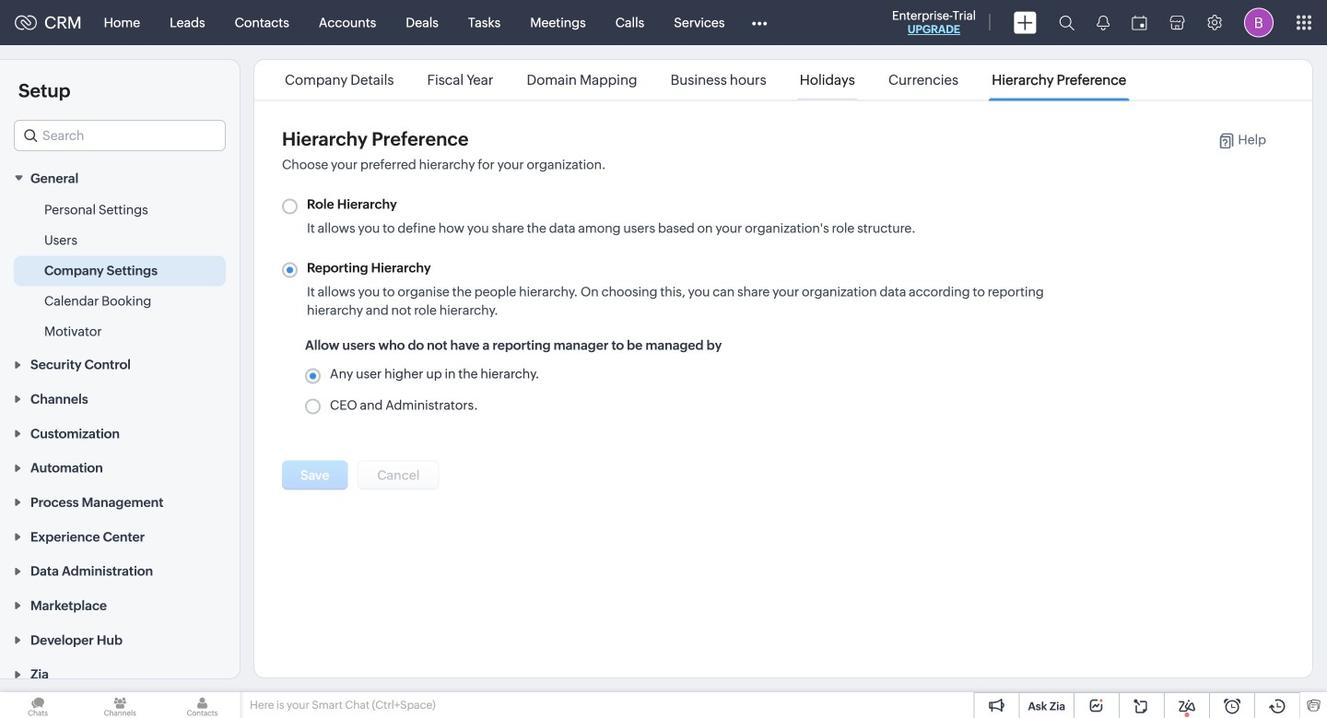 Task type: describe. For each thing, give the bounding box(es) containing it.
search image
[[1059, 15, 1075, 30]]

create menu image
[[1014, 12, 1037, 34]]

contacts image
[[164, 692, 240, 718]]

signals image
[[1097, 15, 1110, 30]]

Other Modules field
[[740, 8, 779, 37]]

signals element
[[1086, 0, 1121, 45]]

search element
[[1048, 0, 1086, 45]]

chats image
[[0, 692, 76, 718]]



Task type: locate. For each thing, give the bounding box(es) containing it.
list
[[268, 60, 1143, 100]]

region
[[0, 195, 240, 347]]

create menu element
[[1003, 0, 1048, 45]]

None field
[[14, 120, 226, 151]]

profile element
[[1233, 0, 1285, 45]]

Search text field
[[15, 121, 225, 150]]

calendar image
[[1132, 15, 1148, 30]]

profile image
[[1245, 8, 1274, 37]]

channels image
[[82, 692, 158, 718]]

logo image
[[15, 15, 37, 30]]



Task type: vqa. For each thing, say whether or not it's contained in the screenshot.
THE 'SEARCH' IMAGE
yes



